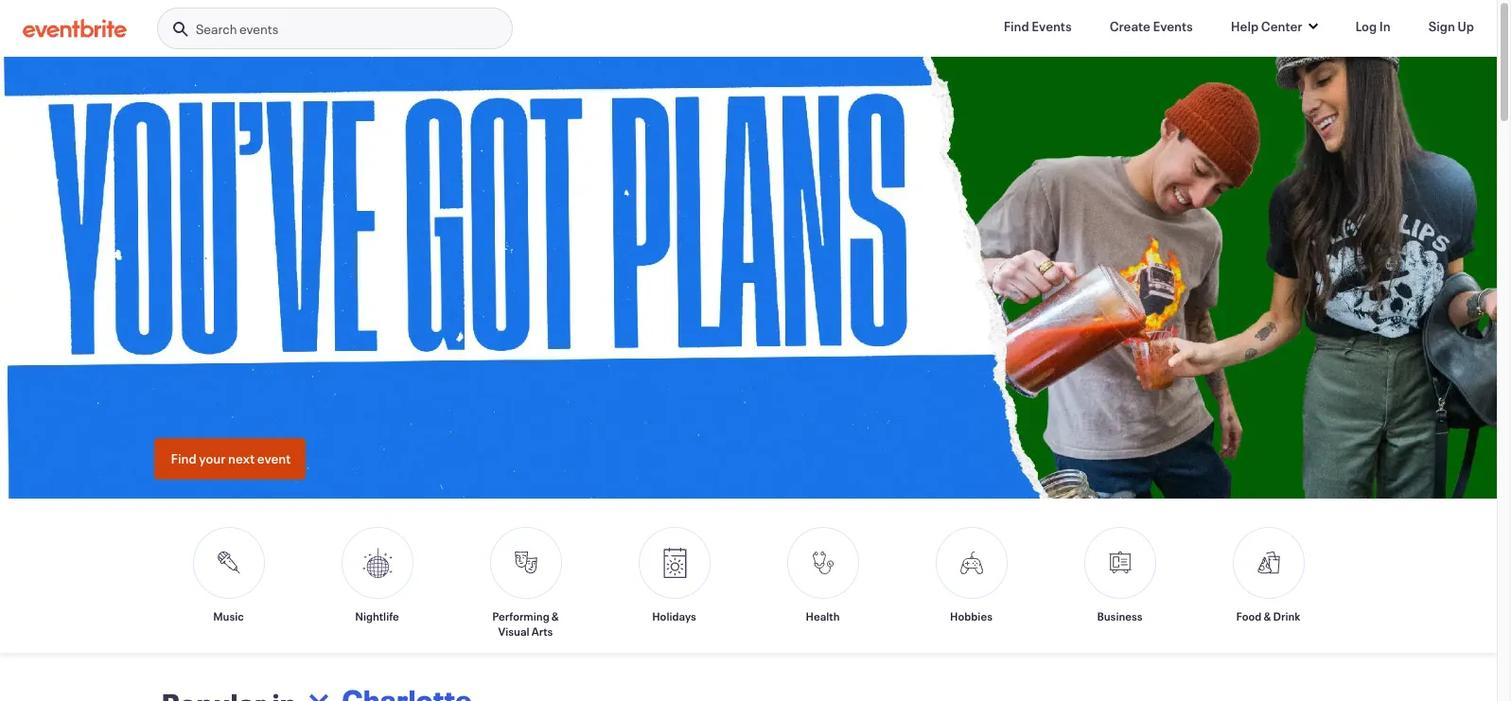 Task type: vqa. For each thing, say whether or not it's contained in the screenshot.
top Find
yes



Task type: locate. For each thing, give the bounding box(es) containing it.
events for find events
[[1032, 17, 1072, 35]]

holidays
[[652, 608, 697, 624]]

events left create
[[1032, 17, 1072, 35]]

events
[[1032, 17, 1072, 35], [1153, 17, 1193, 35]]

& for food
[[1264, 608, 1272, 624]]

& right performing
[[552, 608, 559, 624]]

health
[[806, 608, 840, 624]]

& right 'food'
[[1264, 608, 1272, 624]]

music
[[213, 608, 244, 624]]

log
[[1356, 17, 1377, 35]]

find events link
[[989, 8, 1087, 45]]

log in
[[1356, 17, 1391, 35]]

1 horizontal spatial &
[[1264, 608, 1272, 624]]

find
[[1004, 17, 1030, 35], [171, 449, 197, 467]]

0 horizontal spatial &
[[552, 608, 559, 624]]

visual
[[498, 624, 530, 639]]

& inside performing & visual arts
[[552, 608, 559, 624]]

2 events from the left
[[1153, 17, 1193, 35]]

center
[[1262, 17, 1303, 35]]

events right create
[[1153, 17, 1193, 35]]

1 events from the left
[[1032, 17, 1072, 35]]

1 vertical spatial find
[[171, 449, 197, 467]]

performing & visual arts link
[[479, 527, 573, 639]]

search
[[196, 20, 237, 38]]

events
[[239, 20, 279, 38]]

None text field
[[336, 670, 685, 701]]

sign up
[[1429, 17, 1475, 35]]

help
[[1231, 17, 1259, 35]]

2 & from the left
[[1264, 608, 1272, 624]]

business link
[[1073, 527, 1168, 639]]

0 horizontal spatial events
[[1032, 17, 1072, 35]]

find inside find events link
[[1004, 17, 1030, 35]]

health link
[[776, 527, 870, 639]]

find your next event link
[[154, 438, 306, 480]]

1 horizontal spatial find
[[1004, 17, 1030, 35]]

0 vertical spatial find
[[1004, 17, 1030, 35]]

1 & from the left
[[552, 608, 559, 624]]

help center
[[1231, 17, 1303, 35]]

hobbies link
[[924, 527, 1019, 639]]

create events link
[[1095, 8, 1209, 45]]

business
[[1098, 608, 1143, 624]]

&
[[552, 608, 559, 624], [1264, 608, 1272, 624]]

0 horizontal spatial find
[[171, 449, 197, 467]]

events for create events
[[1153, 17, 1193, 35]]

1 horizontal spatial events
[[1153, 17, 1193, 35]]

& inside the food & drink link
[[1264, 608, 1272, 624]]

find inside find your next event link
[[171, 449, 197, 467]]



Task type: describe. For each thing, give the bounding box(es) containing it.
holidays link
[[627, 527, 722, 639]]

homepage header image
[[0, 57, 1512, 499]]

sign up link
[[1414, 8, 1490, 45]]

in
[[1380, 17, 1391, 35]]

log in link
[[1341, 8, 1406, 45]]

find for find events
[[1004, 17, 1030, 35]]

create
[[1110, 17, 1151, 35]]

up
[[1458, 17, 1475, 35]]

find for find your next event
[[171, 449, 197, 467]]

search events
[[196, 20, 279, 38]]

find your next event
[[171, 449, 291, 467]]

create events
[[1110, 17, 1193, 35]]

next
[[228, 449, 255, 467]]

sign
[[1429, 17, 1456, 35]]

hobbies
[[950, 608, 993, 624]]

& for performing
[[552, 608, 559, 624]]

search events button
[[157, 8, 513, 50]]

event
[[257, 449, 291, 467]]

drink
[[1274, 608, 1301, 624]]

nightlife
[[355, 608, 399, 624]]

eventbrite image
[[23, 19, 127, 38]]

find events
[[1004, 17, 1072, 35]]

arts
[[532, 624, 553, 639]]

food
[[1237, 608, 1262, 624]]

food & drink link
[[1222, 527, 1316, 639]]

your
[[199, 449, 226, 467]]

food & drink
[[1237, 608, 1301, 624]]

performing
[[493, 608, 550, 624]]

music link
[[181, 527, 276, 639]]

nightlife link
[[330, 527, 425, 639]]

performing & visual arts
[[493, 608, 559, 639]]



